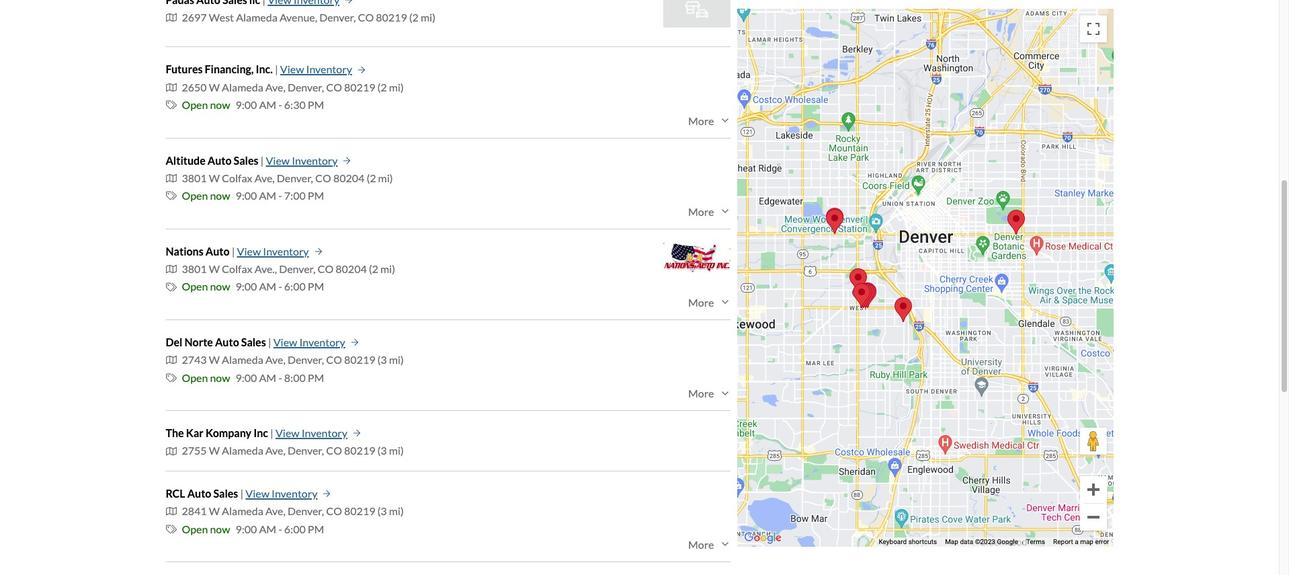 Task type: vqa. For each thing, say whether or not it's contained in the screenshot.
Radio:
no



Task type: locate. For each thing, give the bounding box(es) containing it.
am
[[259, 98, 276, 111], [259, 189, 276, 202], [259, 280, 276, 293], [259, 371, 276, 384], [259, 522, 276, 535]]

0 vertical spatial map image
[[166, 12, 177, 23]]

- for altitude auto sales |
[[279, 189, 282, 202]]

mi) for 2841 w alameda ave, denver, co 80219         (3 mi)
[[389, 505, 404, 517]]

4 - from the top
[[279, 371, 282, 384]]

2 (3 from the top
[[378, 444, 387, 457]]

altitude auto sales |
[[166, 154, 264, 166]]

colfax up open now 9:00 am - 7:00 pm on the top
[[222, 171, 253, 184]]

mi) for 3801 w colfax ave, denver, co 80204         (2 mi)
[[378, 171, 393, 184]]

3 am from the top
[[259, 280, 276, 293]]

report
[[1054, 537, 1074, 545]]

4 now from the top
[[210, 371, 230, 384]]

view inventory up 2755 w alameda ave, denver, co 80219         (3 mi) at the bottom of the page
[[276, 426, 348, 439]]

2755
[[182, 444, 207, 457]]

6:00 for ave,
[[284, 522, 306, 535]]

1 tags image from the top
[[166, 100, 177, 110]]

inventory up 3801 w colfax ave, denver, co 80204         (2 mi)
[[292, 154, 338, 166]]

2 vertical spatial map image
[[166, 506, 177, 517]]

auto up 2841 on the bottom left of the page
[[187, 487, 211, 500]]

2 more from the top
[[689, 205, 715, 218]]

w down futures financing, inc. |
[[209, 81, 220, 93]]

view inventory link up the 3801 w colfax ave., denver, co 80204         (2 mi)
[[237, 243, 323, 260]]

6:00 down the 3801 w colfax ave., denver, co 80204         (2 mi)
[[284, 280, 306, 293]]

view inventory up the 2743 w alameda ave, denver, co 80219         (3 mi)
[[274, 335, 345, 348]]

1 (3 from the top
[[378, 353, 387, 366]]

2 map image from the top
[[166, 355, 177, 365]]

view inventory link for nations auto
[[237, 243, 323, 260]]

more for 2650 w alameda ave, denver, co 80219         (2 mi)
[[689, 114, 715, 127]]

ave, for altitude auto sales
[[255, 171, 275, 184]]

alameda up open now 9:00 am - 6:30 pm
[[222, 81, 263, 93]]

auto for nations auto
[[206, 245, 230, 257]]

ave, down 'inc.'
[[266, 81, 286, 93]]

tags image
[[166, 100, 177, 110], [166, 191, 177, 201], [166, 372, 177, 383]]

ave, down inc
[[266, 444, 286, 457]]

inventory for nations auto
[[263, 245, 309, 257]]

| right 'inc.'
[[275, 63, 278, 76]]

3801 w colfax ave., denver, co 80204         (2 mi)
[[182, 262, 395, 275]]

3801 down altitude
[[182, 171, 207, 184]]

9:00
[[236, 98, 257, 111], [236, 189, 257, 202], [236, 280, 257, 293], [236, 371, 257, 384], [236, 522, 257, 535]]

view
[[280, 63, 304, 76], [266, 154, 290, 166], [237, 245, 261, 257], [274, 335, 297, 348], [276, 426, 300, 439], [246, 487, 270, 500]]

5 9:00 from the top
[[236, 522, 257, 535]]

map image down altitude
[[166, 173, 177, 184]]

colfax
[[222, 171, 253, 184], [222, 262, 253, 275]]

view for rcl auto sales
[[246, 487, 270, 500]]

w down the del norte auto sales |
[[209, 353, 220, 366]]

2 w from the top
[[209, 171, 220, 184]]

open for 2743 w alameda ave, denver, co 80219         (3 mi)
[[182, 371, 208, 384]]

1 angle down image from the top
[[720, 115, 731, 126]]

view inventory link up 2650 w alameda ave, denver, co 80219         (2 mi)
[[280, 61, 366, 78]]

2 now from the top
[[210, 189, 230, 202]]

google image
[[741, 529, 785, 546]]

view inventory up 2650 w alameda ave, denver, co 80219         (2 mi)
[[280, 63, 352, 76]]

2 - from the top
[[279, 189, 282, 202]]

denver, up 2841 w alameda ave, denver, co 80219         (3 mi)
[[288, 444, 324, 457]]

mi) for 2743 w alameda ave, denver, co 80219         (3 mi)
[[389, 353, 404, 366]]

co for 3801 w colfax ave., denver, co 80204         (2 mi)
[[318, 262, 334, 275]]

auto right norte
[[215, 335, 239, 348]]

auto for altitude auto sales
[[208, 154, 232, 166]]

0 vertical spatial colfax
[[222, 171, 253, 184]]

2 colfax from the top
[[222, 262, 253, 275]]

alameda for 2755
[[222, 444, 263, 457]]

arrow right image
[[314, 247, 323, 255]]

nations auto logo image
[[663, 243, 731, 272]]

1 vertical spatial 3801
[[182, 262, 207, 275]]

|
[[275, 63, 278, 76], [261, 154, 264, 166], [232, 245, 235, 257], [268, 335, 271, 348], [270, 426, 274, 439], [240, 487, 244, 500]]

w right 2841 on the bottom left of the page
[[209, 505, 220, 517]]

6:00 down 2841 w alameda ave, denver, co 80219         (3 mi)
[[284, 522, 306, 535]]

1 map image from the top
[[166, 82, 177, 93]]

now down the del norte auto sales |
[[210, 371, 230, 384]]

9:00 down 'ave.,'
[[236, 280, 257, 293]]

- down 2841 w alameda ave, denver, co 80219         (3 mi)
[[279, 522, 282, 535]]

2697 west alameda avenue, denver, co 80219         (2 mi)
[[182, 11, 436, 24]]

map image for futures financing, inc. |
[[166, 82, 177, 93]]

3 9:00 from the top
[[236, 280, 257, 293]]

(3
[[378, 353, 387, 366], [378, 444, 387, 457], [378, 505, 387, 517]]

1 3801 from the top
[[182, 171, 207, 184]]

| right nations in the top left of the page
[[232, 245, 235, 257]]

4 angle down image from the top
[[720, 539, 731, 550]]

2 am from the top
[[259, 189, 276, 202]]

pm for rcl auto sales |
[[308, 522, 324, 535]]

1 more from the top
[[689, 114, 715, 127]]

view for nations auto
[[237, 245, 261, 257]]

view up the 2743 w alameda ave, denver, co 80219         (3 mi)
[[274, 335, 297, 348]]

3801 w colfax ave, denver, co 80204         (2 mi)
[[182, 171, 393, 184]]

tags image down altitude
[[166, 191, 177, 201]]

6 w from the top
[[209, 505, 220, 517]]

ave,
[[266, 81, 286, 93], [255, 171, 275, 184], [266, 353, 286, 366], [266, 444, 286, 457], [266, 505, 286, 517]]

mi) for 2697 west alameda avenue, denver, co 80219         (2 mi)
[[421, 11, 436, 24]]

padas auto sales llc logo image
[[663, 0, 731, 28]]

80219 for 2650 w alameda ave, denver, co 80219         (2 mi)
[[344, 81, 376, 93]]

alameda up open now 9:00 am - 8:00 pm on the left bottom
[[222, 353, 263, 366]]

more button for 2841 w alameda ave, denver, co 80219         (3 mi)
[[689, 538, 731, 551]]

open down 2650
[[182, 98, 208, 111]]

open now 9:00 am - 6:00 pm for colfax
[[182, 280, 324, 293]]

4 am from the top
[[259, 371, 276, 384]]

map
[[1081, 537, 1094, 545]]

now for del
[[210, 371, 230, 384]]

inventory up the 2743 w alameda ave, denver, co 80219         (3 mi)
[[300, 335, 345, 348]]

ave, up 8:00
[[266, 353, 286, 366]]

9:00 down financing,
[[236, 98, 257, 111]]

now down altitude auto sales |
[[210, 189, 230, 202]]

| right inc
[[270, 426, 274, 439]]

2 vertical spatial (3
[[378, 505, 387, 517]]

alameda down the rcl auto sales |
[[222, 505, 263, 517]]

denver, up 6:30
[[288, 81, 324, 93]]

1 am from the top
[[259, 98, 276, 111]]

angle down image for 2841 w alameda ave, denver, co 80219         (3 mi)
[[720, 539, 731, 550]]

3801 down "nations auto |"
[[182, 262, 207, 275]]

- left 6:30
[[279, 98, 282, 111]]

2 tags image from the top
[[166, 191, 177, 201]]

view inventory for altitude auto sales
[[266, 154, 338, 166]]

inc
[[254, 426, 268, 439]]

map image down del
[[166, 355, 177, 365]]

am left 8:00
[[259, 371, 276, 384]]

2 3801 from the top
[[182, 262, 207, 275]]

del norte auto sales |
[[166, 335, 271, 348]]

4 9:00 from the top
[[236, 371, 257, 384]]

alameda right west
[[236, 11, 278, 24]]

1 vertical spatial map image
[[166, 355, 177, 365]]

angle down image for 3801 w colfax ave, denver, co 80204         (2 mi)
[[720, 206, 731, 217]]

2 angle down image from the top
[[720, 206, 731, 217]]

1 tags image from the top
[[166, 282, 177, 292]]

auto right altitude
[[208, 154, 232, 166]]

- down the 3801 w colfax ave., denver, co 80204         (2 mi)
[[279, 280, 282, 293]]

inventory
[[306, 63, 352, 76], [292, 154, 338, 166], [263, 245, 309, 257], [300, 335, 345, 348], [302, 426, 348, 439], [272, 487, 318, 500]]

view inventory
[[280, 63, 352, 76], [266, 154, 338, 166], [237, 245, 309, 257], [274, 335, 345, 348], [276, 426, 348, 439], [246, 487, 318, 500]]

1 vertical spatial tags image
[[166, 524, 177, 535]]

5 now from the top
[[210, 522, 230, 535]]

colfax left 'ave.,'
[[222, 262, 253, 275]]

w
[[209, 81, 220, 93], [209, 171, 220, 184], [209, 262, 220, 275], [209, 353, 220, 366], [209, 444, 220, 457], [209, 505, 220, 517]]

80204
[[334, 171, 365, 184], [336, 262, 367, 275]]

1 6:00 from the top
[[284, 280, 306, 293]]

big jons auto image
[[895, 297, 912, 321]]

arrow right image for 2743 w alameda ave, denver, co 80219         (3 mi)
[[351, 338, 359, 346]]

map image down rcl
[[166, 506, 177, 517]]

rcl
[[166, 487, 185, 500]]

map image down futures
[[166, 82, 177, 93]]

co
[[358, 11, 374, 24], [326, 81, 342, 93], [315, 171, 331, 184], [318, 262, 334, 275], [326, 353, 342, 366], [326, 444, 342, 457], [326, 505, 342, 517]]

view up 2841 w alameda ave, denver, co 80219         (3 mi)
[[246, 487, 270, 500]]

tags image down del
[[166, 372, 177, 383]]

- for nations auto |
[[279, 280, 282, 293]]

5 more button from the top
[[689, 538, 731, 551]]

2 open from the top
[[182, 189, 208, 202]]

5 more from the top
[[689, 538, 715, 551]]

am down 3801 w colfax ave, denver, co 80204         (2 mi)
[[259, 189, 276, 202]]

2 tags image from the top
[[166, 524, 177, 535]]

1 now from the top
[[210, 98, 230, 111]]

1 vertical spatial (3
[[378, 444, 387, 457]]

view inventory link up 2755 w alameda ave, denver, co 80219         (3 mi) at the bottom of the page
[[276, 424, 361, 442]]

2 more button from the top
[[689, 205, 731, 218]]

1 vertical spatial tags image
[[166, 191, 177, 201]]

w down altitude auto sales |
[[209, 171, 220, 184]]

4 more from the top
[[689, 387, 715, 400]]

w for futures
[[209, 81, 220, 93]]

map image down the
[[166, 446, 177, 456]]

1 vertical spatial 80204
[[336, 262, 367, 275]]

am left 6:30
[[259, 98, 276, 111]]

denver, for futures financing, inc.
[[288, 81, 324, 93]]

2 map image from the top
[[166, 173, 177, 184]]

colfax for 9:00 am - 6:00 pm
[[222, 262, 253, 275]]

inventory up 2841 w alameda ave, denver, co 80219         (3 mi)
[[272, 487, 318, 500]]

2 6:00 from the top
[[284, 522, 306, 535]]

view inventory link for futures financing, inc.
[[280, 61, 366, 78]]

2841 w alameda ave, denver, co 80219         (3 mi)
[[182, 505, 404, 517]]

view for altitude auto sales
[[266, 154, 290, 166]]

2 9:00 from the top
[[236, 189, 257, 202]]

open
[[182, 98, 208, 111], [182, 189, 208, 202], [182, 280, 208, 293], [182, 371, 208, 384], [182, 522, 208, 535]]

open down 2743
[[182, 371, 208, 384]]

now
[[210, 98, 230, 111], [210, 189, 230, 202], [210, 280, 230, 293], [210, 371, 230, 384], [210, 522, 230, 535]]

nations auto |
[[166, 245, 235, 257]]

3 now from the top
[[210, 280, 230, 293]]

tags image for open now 9:00 am - 8:00 pm
[[166, 372, 177, 383]]

am for nations auto |
[[259, 280, 276, 293]]

5 am from the top
[[259, 522, 276, 535]]

inventory for futures financing, inc.
[[306, 63, 352, 76]]

view up 2650 w alameda ave, denver, co 80219         (2 mi)
[[280, 63, 304, 76]]

open now 9:00 am - 6:00 pm down 2841 w alameda ave, denver, co 80219         (3 mi)
[[182, 522, 324, 535]]

5 open from the top
[[182, 522, 208, 535]]

1 vertical spatial 6:00
[[284, 522, 306, 535]]

w down 'the kar kompany inc |'
[[209, 444, 220, 457]]

view inventory up 'ave.,'
[[237, 245, 309, 257]]

avenue,
[[280, 11, 317, 24]]

4 w from the top
[[209, 353, 220, 366]]

3 pm from the top
[[308, 280, 324, 293]]

9:00 for nations auto
[[236, 280, 257, 293]]

map image
[[166, 12, 177, 23], [166, 355, 177, 365], [166, 506, 177, 517]]

map image left 2697
[[166, 12, 177, 23]]

pm for futures financing, inc. |
[[308, 98, 324, 111]]

angle down image
[[720, 115, 731, 126], [720, 206, 731, 217], [720, 297, 731, 308], [720, 539, 731, 550]]

| up the 2743 w alameda ave, denver, co 80219         (3 mi)
[[268, 335, 271, 348]]

arrow right image for 2841 w alameda ave, denver, co 80219         (3 mi)
[[323, 490, 331, 498]]

the kar kompany inc |
[[166, 426, 274, 439]]

open now 9:00 am - 8:00 pm
[[182, 371, 324, 384]]

open down 2841 on the bottom left of the page
[[182, 522, 208, 535]]

denver, down 2755 w alameda ave, denver, co 80219         (3 mi) at the bottom of the page
[[288, 505, 324, 517]]

1 vertical spatial colfax
[[222, 262, 253, 275]]

3801
[[182, 171, 207, 184], [182, 262, 207, 275]]

open now 9:00 am - 6:00 pm down 'ave.,'
[[182, 280, 324, 293]]

alameda down kompany
[[222, 444, 263, 457]]

view inventory link
[[280, 61, 366, 78], [266, 152, 351, 169], [237, 243, 323, 260], [274, 333, 359, 351], [276, 424, 361, 442], [246, 485, 331, 503]]

view inventory up 3801 w colfax ave, denver, co 80204         (2 mi)
[[266, 154, 338, 166]]

mi) for 2650 w alameda ave, denver, co 80219         (2 mi)
[[389, 81, 404, 93]]

open down "nations auto |"
[[182, 280, 208, 293]]

2 vertical spatial sales
[[214, 487, 238, 500]]

1 w from the top
[[209, 81, 220, 93]]

auto right nations in the top left of the page
[[206, 245, 230, 257]]

1 vertical spatial open now 9:00 am - 6:00 pm
[[182, 522, 324, 535]]

1 - from the top
[[279, 98, 282, 111]]

denver, up 8:00
[[288, 353, 324, 366]]

view inventory for the kar kompany inc
[[276, 426, 348, 439]]

pm right 7:00
[[308, 189, 324, 202]]

view for del norte auto sales
[[274, 335, 297, 348]]

w for altitude
[[209, 171, 220, 184]]

error
[[1096, 537, 1110, 545]]

pm right 6:30
[[308, 98, 324, 111]]

3 open from the top
[[182, 280, 208, 293]]

3 w from the top
[[209, 262, 220, 275]]

1 open from the top
[[182, 98, 208, 111]]

2 pm from the top
[[308, 189, 324, 202]]

rcl auto sales image
[[853, 282, 871, 307]]

5 pm from the top
[[308, 522, 324, 535]]

4 open from the top
[[182, 371, 208, 384]]

0 vertical spatial tags image
[[166, 282, 177, 292]]

am down 'ave.,'
[[259, 280, 276, 293]]

keyboard shortcuts button
[[879, 537, 938, 546]]

-
[[279, 98, 282, 111], [279, 189, 282, 202], [279, 280, 282, 293], [279, 371, 282, 384], [279, 522, 282, 535]]

1 9:00 from the top
[[236, 98, 257, 111]]

sales up open now 9:00 am - 8:00 pm on the left bottom
[[241, 335, 266, 348]]

4 pm from the top
[[308, 371, 324, 384]]

4 more button from the top
[[689, 387, 731, 400]]

view for futures financing, inc.
[[280, 63, 304, 76]]

view inventory link up 3801 w colfax ave, denver, co 80204         (2 mi)
[[266, 152, 351, 169]]

map image
[[166, 82, 177, 93], [166, 173, 177, 184], [166, 264, 177, 275], [166, 446, 177, 456]]

now for rcl
[[210, 522, 230, 535]]

w down "nations auto |"
[[209, 262, 220, 275]]

arrow right image for 2650 w alameda ave, denver, co 80219         (2 mi)
[[358, 66, 366, 74]]

open now 9:00 am - 6:30 pm
[[182, 98, 324, 111]]

2743 w alameda ave, denver, co 80219         (3 mi)
[[182, 353, 404, 366]]

0 vertical spatial open now 9:00 am - 6:00 pm
[[182, 280, 324, 293]]

9:00 down the del norte auto sales |
[[236, 371, 257, 384]]

map image down nations in the top left of the page
[[166, 264, 177, 275]]

pm down the 3801 w colfax ave., denver, co 80204         (2 mi)
[[308, 280, 324, 293]]

6:00
[[284, 280, 306, 293], [284, 522, 306, 535]]

alameda
[[236, 11, 278, 24], [222, 81, 263, 93], [222, 353, 263, 366], [222, 444, 263, 457], [222, 505, 263, 517]]

view inventory for futures financing, inc.
[[280, 63, 352, 76]]

auto for rcl auto sales
[[187, 487, 211, 500]]

- for del norte auto sales |
[[279, 371, 282, 384]]

0 vertical spatial sales
[[234, 154, 259, 166]]

denver,
[[320, 11, 356, 24], [288, 81, 324, 93], [277, 171, 313, 184], [279, 262, 316, 275], [288, 353, 324, 366], [288, 444, 324, 457], [288, 505, 324, 517]]

inventory up 2650 w alameda ave, denver, co 80219         (2 mi)
[[306, 63, 352, 76]]

map region
[[737, 8, 1114, 546]]

colfax for 9:00 am - 7:00 pm
[[222, 171, 253, 184]]

auto
[[208, 154, 232, 166], [206, 245, 230, 257], [215, 335, 239, 348], [187, 487, 211, 500]]

arrow right image
[[345, 0, 353, 4], [358, 66, 366, 74], [343, 156, 351, 165], [351, 338, 359, 346], [353, 429, 361, 437], [323, 490, 331, 498]]

tags image down futures
[[166, 100, 177, 110]]

view inventory link for altitude auto sales
[[266, 152, 351, 169]]

sales up open now 9:00 am - 7:00 pm on the top
[[234, 154, 259, 166]]

now down the rcl auto sales |
[[210, 522, 230, 535]]

9:00 down 3801 w colfax ave, denver, co 80204         (2 mi)
[[236, 189, 257, 202]]

tags image down rcl
[[166, 524, 177, 535]]

3 more button from the top
[[689, 296, 731, 309]]

1 colfax from the top
[[222, 171, 253, 184]]

80219
[[376, 11, 407, 24], [344, 81, 376, 93], [344, 353, 376, 366], [344, 444, 376, 457], [344, 505, 376, 517]]

3 - from the top
[[279, 280, 282, 293]]

0 vertical spatial 80204
[[334, 171, 365, 184]]

open now 9:00 am - 6:00 pm for alameda
[[182, 522, 324, 535]]

map image for 2697 west alameda avenue, denver, co 80219         (2 mi)
[[166, 12, 177, 23]]

terms
[[1027, 537, 1046, 545]]

sales for altitude auto sales
[[234, 154, 259, 166]]

pm
[[308, 98, 324, 111], [308, 189, 324, 202], [308, 280, 324, 293], [308, 371, 324, 384], [308, 522, 324, 535]]

denver, for altitude auto sales
[[277, 171, 313, 184]]

(2
[[409, 11, 419, 24], [378, 81, 387, 93], [367, 171, 376, 184], [369, 262, 379, 275]]

0 vertical spatial 3801
[[182, 171, 207, 184]]

more
[[689, 114, 715, 127], [689, 205, 715, 218], [689, 296, 715, 309], [689, 387, 715, 400], [689, 538, 715, 551]]

open now 9:00 am - 6:00 pm
[[182, 280, 324, 293], [182, 522, 324, 535]]

rcl auto sales |
[[166, 487, 244, 500]]

w for rcl
[[209, 505, 220, 517]]

0 vertical spatial tags image
[[166, 100, 177, 110]]

tags image
[[166, 282, 177, 292], [166, 524, 177, 535]]

tags image down nations in the top left of the page
[[166, 282, 177, 292]]

map image for altitude auto sales |
[[166, 173, 177, 184]]

open for 2650 w alameda ave, denver, co 80219         (2 mi)
[[182, 98, 208, 111]]

inventory up 2755 w alameda ave, denver, co 80219         (3 mi) at the bottom of the page
[[302, 426, 348, 439]]

pm right 8:00
[[308, 371, 324, 384]]

sales
[[234, 154, 259, 166], [241, 335, 266, 348], [214, 487, 238, 500]]

more for 3801 w colfax ave, denver, co 80204         (2 mi)
[[689, 205, 715, 218]]

am down 2841 w alameda ave, denver, co 80219         (3 mi)
[[259, 522, 276, 535]]

3 map image from the top
[[166, 264, 177, 275]]

view up 'ave.,'
[[237, 245, 261, 257]]

a
[[1076, 537, 1079, 545]]

3 tags image from the top
[[166, 372, 177, 383]]

now for nations
[[210, 280, 230, 293]]

open down altitude
[[182, 189, 208, 202]]

am for futures financing, inc. |
[[259, 98, 276, 111]]

2755 w alameda ave, denver, co 80219         (3 mi)
[[182, 444, 404, 457]]

0 vertical spatial 6:00
[[284, 280, 306, 293]]

map image for nations auto |
[[166, 264, 177, 275]]

1 pm from the top
[[308, 98, 324, 111]]

2 vertical spatial tags image
[[166, 372, 177, 383]]

nations auto image
[[826, 207, 844, 232]]

2 open now 9:00 am - 6:00 pm from the top
[[182, 522, 324, 535]]

1 map image from the top
[[166, 12, 177, 23]]

view up 2755 w alameda ave, denver, co 80219         (3 mi) at the bottom of the page
[[276, 426, 300, 439]]

altitude
[[166, 154, 206, 166]]

denver, up 7:00
[[277, 171, 313, 184]]

now down "nations auto |"
[[210, 280, 230, 293]]

3 map image from the top
[[166, 506, 177, 517]]

9:00 for rcl auto sales
[[236, 522, 257, 535]]

now for futures
[[210, 98, 230, 111]]

3 (3 from the top
[[378, 505, 387, 517]]

futures financing, inc. |
[[166, 63, 278, 76]]

- left 7:00
[[279, 189, 282, 202]]

the
[[166, 426, 184, 439]]

1 more button from the top
[[689, 114, 731, 127]]

inventory up the 3801 w colfax ave., denver, co 80204         (2 mi)
[[263, 245, 309, 257]]

5 - from the top
[[279, 522, 282, 535]]

1 open now 9:00 am - 6:00 pm from the top
[[182, 280, 324, 293]]

ave, up open now 9:00 am - 7:00 pm on the top
[[255, 171, 275, 184]]

mi)
[[421, 11, 436, 24], [389, 81, 404, 93], [378, 171, 393, 184], [381, 262, 395, 275], [389, 353, 404, 366], [389, 444, 404, 457], [389, 505, 404, 517]]

now down futures financing, inc. |
[[210, 98, 230, 111]]

80204 for 9:00 am - 7:00 pm
[[334, 171, 365, 184]]

more button
[[689, 114, 731, 127], [689, 205, 731, 218], [689, 296, 731, 309], [689, 387, 731, 400], [689, 538, 731, 551]]

view inventory link up 2841 w alameda ave, denver, co 80219         (3 mi)
[[246, 485, 331, 503]]

0 vertical spatial (3
[[378, 353, 387, 366]]



Task type: describe. For each thing, give the bounding box(es) containing it.
the kar kompany inc image
[[855, 282, 873, 307]]

tags image for open now 9:00 am - 7:00 pm
[[166, 191, 177, 201]]

80219 for 2841 w alameda ave, denver, co 80219         (3 mi)
[[344, 505, 376, 517]]

9:00 for futures financing, inc.
[[236, 98, 257, 111]]

2841
[[182, 505, 207, 517]]

7:00
[[284, 189, 306, 202]]

kompany
[[206, 426, 252, 439]]

report a map error
[[1054, 537, 1110, 545]]

- for rcl auto sales |
[[279, 522, 282, 535]]

6:30
[[284, 98, 306, 111]]

ave, for the kar kompany inc
[[266, 444, 286, 457]]

ave, for futures financing, inc.
[[266, 81, 286, 93]]

80219 for 2755 w alameda ave, denver, co 80219         (3 mi)
[[344, 444, 376, 457]]

open for 3801 w colfax ave., denver, co 80204         (2 mi)
[[182, 280, 208, 293]]

tags image for open now 9:00 am - 6:30 pm
[[166, 100, 177, 110]]

angle down image for 2650 w alameda ave, denver, co 80219         (2 mi)
[[720, 115, 731, 126]]

google
[[998, 537, 1019, 545]]

del
[[166, 335, 183, 348]]

terms link
[[1027, 537, 1046, 545]]

(3 for 2755 w alameda ave, denver, co 80219         (3 mi)
[[378, 444, 387, 457]]

arrow right image for 3801 w colfax ave, denver, co 80204         (2 mi)
[[343, 156, 351, 165]]

2650
[[182, 81, 207, 93]]

alameda for 2650
[[222, 81, 263, 93]]

©2023
[[976, 537, 996, 545]]

(2 for 3801 w colfax ave, denver, co 80204         (2 mi)
[[367, 171, 376, 184]]

(2 for 2697 west alameda avenue, denver, co 80219         (2 mi)
[[409, 11, 419, 24]]

keyboard shortcuts
[[879, 537, 938, 545]]

alameda for 2841
[[222, 505, 263, 517]]

4 map image from the top
[[166, 446, 177, 456]]

co for 3801 w colfax ave, denver, co 80204         (2 mi)
[[315, 171, 331, 184]]

altitude auto sales image
[[826, 208, 844, 233]]

co for 2755 w alameda ave, denver, co 80219         (3 mi)
[[326, 444, 342, 457]]

co for 2743 w alameda ave, denver, co 80219         (3 mi)
[[326, 353, 342, 366]]

(2 for 3801 w colfax ave., denver, co 80204         (2 mi)
[[369, 262, 379, 275]]

financing,
[[205, 63, 254, 76]]

inc.
[[256, 63, 273, 76]]

inventory for the kar kompany inc
[[302, 426, 348, 439]]

am for altitude auto sales |
[[259, 189, 276, 202]]

map
[[946, 537, 959, 545]]

keyboard
[[879, 537, 907, 545]]

open now 9:00 am - 7:00 pm
[[182, 189, 324, 202]]

padas auto sales llc image
[[859, 282, 877, 307]]

denver, for nations auto
[[279, 262, 316, 275]]

map image for 2743 w alameda ave, denver, co 80219         (3 mi)
[[166, 355, 177, 365]]

am for del norte auto sales |
[[259, 371, 276, 384]]

report a map error link
[[1054, 537, 1110, 545]]

co for 2841 w alameda ave, denver, co 80219         (3 mi)
[[326, 505, 342, 517]]

norte
[[185, 335, 213, 348]]

denver, for the kar kompany inc
[[288, 444, 324, 457]]

more button for 2650 w alameda ave, denver, co 80219         (2 mi)
[[689, 114, 731, 127]]

tags image for 3801 w colfax ave., denver, co 80204         (2 mi)
[[166, 282, 177, 292]]

map image for 2841 w alameda ave, denver, co 80219         (3 mi)
[[166, 506, 177, 517]]

arrow right image for 2755 w alameda ave, denver, co 80219         (3 mi)
[[353, 429, 361, 437]]

9:00 for del norte auto sales
[[236, 371, 257, 384]]

open for 3801 w colfax ave, denver, co 80204         (2 mi)
[[182, 189, 208, 202]]

view inventory link for del norte auto sales
[[274, 333, 359, 351]]

now for altitude
[[210, 189, 230, 202]]

3 more from the top
[[689, 296, 715, 309]]

alameda for 2743
[[222, 353, 263, 366]]

ave, for rcl auto sales
[[266, 505, 286, 517]]

denver, for del norte auto sales
[[288, 353, 324, 366]]

west
[[209, 11, 234, 24]]

sales for rcl auto sales
[[214, 487, 238, 500]]

tags image for 2841 w alameda ave, denver, co 80219         (3 mi)
[[166, 524, 177, 535]]

cherry creek automotive image
[[1008, 209, 1025, 234]]

mi) for 2755 w alameda ave, denver, co 80219         (3 mi)
[[389, 444, 404, 457]]

ave, for del norte auto sales
[[266, 353, 286, 366]]

open for 2841 w alameda ave, denver, co 80219         (3 mi)
[[182, 522, 208, 535]]

lukan auto sales llc image
[[850, 268, 867, 293]]

shortcuts
[[909, 537, 938, 545]]

map data ©2023 google
[[946, 537, 1019, 545]]

pm for altitude auto sales |
[[308, 189, 324, 202]]

| up 2841 w alameda ave, denver, co 80219         (3 mi)
[[240, 487, 244, 500]]

80219 for 2697 west alameda avenue, denver, co 80219         (2 mi)
[[376, 11, 407, 24]]

8:00
[[284, 371, 306, 384]]

pm for nations auto |
[[308, 280, 324, 293]]

nations
[[166, 245, 204, 257]]

am for rcl auto sales |
[[259, 522, 276, 535]]

w for nations
[[209, 262, 220, 275]]

denver, right avenue,
[[320, 11, 356, 24]]

more for 2743 w alameda ave, denver, co 80219         (3 mi)
[[689, 387, 715, 400]]

more button for 2743 w alameda ave, denver, co 80219         (3 mi)
[[689, 387, 731, 400]]

alameda for 2697
[[236, 11, 278, 24]]

kar
[[186, 426, 204, 439]]

angle down image
[[720, 388, 731, 398]]

3 angle down image from the top
[[720, 297, 731, 308]]

data
[[961, 537, 974, 545]]

view inventory link for the kar kompany inc
[[276, 424, 361, 442]]

80204 for 9:00 am - 6:00 pm
[[336, 262, 367, 275]]

view inventory for del norte auto sales
[[274, 335, 345, 348]]

80219 for 2743 w alameda ave, denver, co 80219         (3 mi)
[[344, 353, 376, 366]]

5 w from the top
[[209, 444, 220, 457]]

view inventory for nations auto
[[237, 245, 309, 257]]

(2 for 2650 w alameda ave, denver, co 80219         (2 mi)
[[378, 81, 387, 93]]

view inventory for rcl auto sales
[[246, 487, 318, 500]]

del norte auto sales image
[[857, 282, 875, 307]]

more for 2841 w alameda ave, denver, co 80219         (3 mi)
[[689, 538, 715, 551]]

ave.,
[[255, 262, 277, 275]]

co for 2697 west alameda avenue, denver, co 80219         (2 mi)
[[358, 11, 374, 24]]

6:00 for ave.,
[[284, 280, 306, 293]]

3801 for 3801 w colfax ave, denver, co 80204         (2 mi)
[[182, 171, 207, 184]]

| up 3801 w colfax ave, denver, co 80204         (2 mi)
[[261, 154, 264, 166]]

- for futures financing, inc. |
[[279, 98, 282, 111]]

1 vertical spatial sales
[[241, 335, 266, 348]]

2743
[[182, 353, 207, 366]]

denver, for rcl auto sales
[[288, 505, 324, 517]]

futures financing, inc. image
[[859, 282, 877, 307]]

2697
[[182, 11, 207, 24]]

view inventory link for rcl auto sales
[[246, 485, 331, 503]]

view for the kar kompany inc
[[276, 426, 300, 439]]

mi) for 3801 w colfax ave., denver, co 80204         (2 mi)
[[381, 262, 395, 275]]

futures
[[166, 63, 203, 76]]

2650 w alameda ave, denver, co 80219         (2 mi)
[[182, 81, 404, 93]]

more button for 3801 w colfax ave, denver, co 80204         (2 mi)
[[689, 205, 731, 218]]

(3 for 2743 w alameda ave, denver, co 80219         (3 mi)
[[378, 353, 387, 366]]



